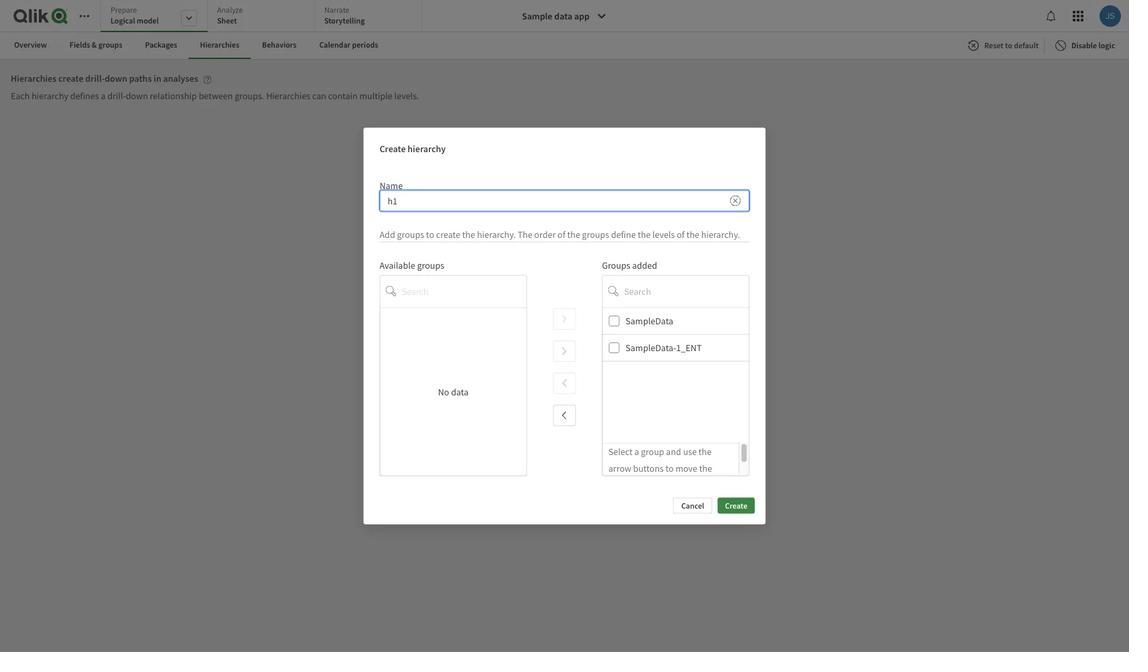 Task type: locate. For each thing, give the bounding box(es) containing it.
1 vertical spatial create hierarchy
[[538, 381, 605, 393]]

0 horizontal spatial use
[[516, 344, 530, 356]]

0 vertical spatial drill-
[[85, 73, 105, 85]]

hierarchies up is
[[547, 328, 598, 341]]

a
[[101, 90, 106, 102], [634, 445, 639, 458]]

1 vertical spatial hierarchies
[[542, 344, 585, 356]]

disable logic button
[[1048, 35, 1126, 56]]

the
[[518, 228, 533, 240], [500, 344, 514, 356]]

hierarchies create drill-down paths in analyses
[[11, 73, 198, 85]]

create up move all left image
[[538, 381, 565, 393]]

hierarchy. right levels
[[702, 228, 740, 240]]

create hierarchy inside button
[[538, 381, 605, 393]]

1 horizontal spatial hierarchy.
[[658, 478, 696, 490]]

in inside 'select a group and use the arrow buttons to move the group in the hierarchy.'
[[634, 478, 641, 490]]

2 vertical spatial hierarchies
[[266, 90, 311, 102]]

0 vertical spatial to
[[1006, 40, 1013, 51]]

to left move
[[666, 462, 674, 474]]

0 vertical spatial hierarchies
[[200, 40, 239, 50]]

data
[[555, 10, 573, 22], [451, 386, 469, 398]]

down
[[105, 73, 127, 85], [126, 90, 148, 102]]

define
[[611, 228, 636, 240]]

calendar periods button
[[308, 32, 390, 59]]

0 vertical spatial hierarchy
[[32, 90, 68, 102]]

Name text field
[[380, 190, 722, 212]]

model
[[137, 15, 159, 26]]

tab list up behaviors
[[101, 0, 427, 34]]

sampledata
[[626, 315, 674, 327]]

select a group and use the arrow buttons to move the group in the hierarchy.
[[608, 445, 712, 490]]

create hierarchy dialog
[[364, 128, 766, 525]]

1 horizontal spatial create hierarchy
[[538, 381, 605, 393]]

the right move
[[699, 462, 712, 474]]

create right cancel
[[725, 500, 748, 511]]

and
[[666, 445, 681, 458]]

create up defines
[[58, 73, 83, 85]]

1 horizontal spatial hierarchy
[[408, 143, 446, 155]]

to up available groups
[[426, 228, 434, 240]]

0 vertical spatial create hierarchy
[[380, 143, 446, 155]]

0 horizontal spatial of
[[532, 344, 540, 356]]

hierarchies down sheet
[[200, 40, 239, 50]]

search text field
[[624, 279, 749, 303]]

0 vertical spatial data
[[555, 10, 573, 22]]

app
[[574, 10, 590, 22]]

1 vertical spatial use
[[683, 445, 697, 458]]

drill- up defines
[[85, 73, 105, 85]]

storytelling
[[324, 15, 365, 26]]

create hierarchy up move all left image
[[538, 381, 605, 393]]

tab list
[[101, 0, 427, 34], [3, 32, 565, 59]]

1 horizontal spatial no
[[532, 328, 545, 341]]

in down buttons at the right
[[634, 478, 641, 490]]

behaviors
[[262, 40, 297, 50]]

use right and at the bottom of the page
[[683, 445, 697, 458]]

a right select
[[634, 445, 639, 458]]

1 horizontal spatial to
[[666, 462, 674, 474]]

a down hierarchies create drill-down paths in analyses
[[101, 90, 106, 102]]

1 vertical spatial create
[[436, 228, 461, 240]]

0 horizontal spatial data
[[451, 386, 469, 398]]

groups.
[[235, 90, 264, 102]]

drill- down hierarchies create drill-down paths in analyses
[[107, 90, 126, 102]]

of right levels
[[677, 228, 685, 240]]

2 horizontal spatial hierarchies
[[266, 90, 311, 102]]

0 horizontal spatial hierarchies
[[11, 73, 57, 85]]

1 horizontal spatial data
[[555, 10, 573, 22]]

no
[[532, 328, 545, 341], [438, 386, 449, 398]]

drill-
[[85, 73, 105, 85], [107, 90, 126, 102]]

data inside button
[[555, 10, 573, 22]]

0 vertical spatial no
[[532, 328, 545, 341]]

down down paths
[[126, 90, 148, 102]]

packages button
[[134, 32, 189, 59]]

0 horizontal spatial to
[[426, 228, 434, 240]]

create hierarchy
[[380, 143, 446, 155], [538, 381, 605, 393]]

of inside the no hierarchies the use of hierarchies is optional.
[[532, 344, 540, 356]]

analyze
[[217, 5, 243, 15]]

narrate storytelling
[[324, 5, 365, 26]]

create up available groups
[[436, 228, 461, 240]]

1 vertical spatial hierarchy
[[408, 143, 446, 155]]

prepare logical model
[[111, 5, 159, 26]]

hierarchy inside button
[[566, 381, 605, 393]]

analyze sheet
[[217, 5, 243, 26]]

hierarchies
[[547, 328, 598, 341], [542, 344, 585, 356]]

sampledata list item
[[603, 308, 749, 335]]

in right paths
[[154, 73, 161, 85]]

data inside create hierarchy dialog
[[451, 386, 469, 398]]

1 vertical spatial create
[[538, 381, 565, 393]]

1 vertical spatial data
[[451, 386, 469, 398]]

groups right &
[[98, 40, 122, 50]]

available groups
[[380, 259, 445, 271]]

create hierarchy up name
[[380, 143, 446, 155]]

name
[[380, 179, 403, 191]]

tab list up 'groups.'
[[3, 32, 565, 59]]

select
[[608, 445, 632, 458]]

group down arrow
[[608, 478, 632, 490]]

&
[[92, 40, 97, 50]]

create
[[380, 143, 406, 155], [538, 381, 565, 393], [725, 500, 748, 511]]

0 horizontal spatial group
[[608, 478, 632, 490]]

2 horizontal spatial create
[[725, 500, 748, 511]]

1 vertical spatial group
[[608, 478, 632, 490]]

1 horizontal spatial use
[[683, 445, 697, 458]]

group
[[641, 445, 664, 458], [608, 478, 632, 490]]

logic
[[1099, 40, 1116, 51]]

group up buttons at the right
[[641, 445, 664, 458]]

0 vertical spatial the
[[518, 228, 533, 240]]

1 horizontal spatial drill-
[[107, 90, 126, 102]]

2 horizontal spatial of
[[677, 228, 685, 240]]

2 vertical spatial to
[[666, 462, 674, 474]]

0 horizontal spatial in
[[154, 73, 161, 85]]

data for no
[[451, 386, 469, 398]]

of
[[558, 228, 566, 240], [677, 228, 685, 240], [532, 344, 540, 356]]

to
[[1006, 40, 1013, 51], [426, 228, 434, 240], [666, 462, 674, 474]]

0 vertical spatial in
[[154, 73, 161, 85]]

hierarchy down levels.
[[408, 143, 446, 155]]

2 horizontal spatial hierarchy
[[566, 381, 605, 393]]

order
[[535, 228, 556, 240]]

use up create hierarchy button
[[516, 344, 530, 356]]

create button
[[718, 498, 755, 514]]

the
[[462, 228, 475, 240], [568, 228, 580, 240], [638, 228, 651, 240], [687, 228, 700, 240], [699, 445, 712, 458], [699, 462, 712, 474], [643, 478, 656, 490]]

hierarchy. down move
[[658, 478, 696, 490]]

0 vertical spatial create
[[380, 143, 406, 155]]

1 horizontal spatial the
[[518, 228, 533, 240]]

1 vertical spatial down
[[126, 90, 148, 102]]

sheet
[[217, 15, 237, 26]]

0 horizontal spatial hierarchy
[[32, 90, 68, 102]]

1 vertical spatial no
[[438, 386, 449, 398]]

1 vertical spatial a
[[634, 445, 639, 458]]

multiple
[[360, 90, 393, 102]]

optional.
[[595, 344, 630, 356]]

1 horizontal spatial in
[[634, 478, 641, 490]]

arrow
[[608, 462, 631, 474]]

1 vertical spatial in
[[634, 478, 641, 490]]

create
[[58, 73, 83, 85], [436, 228, 461, 240]]

to right reset
[[1006, 40, 1013, 51]]

hierarchies left can
[[266, 90, 311, 102]]

0 horizontal spatial the
[[500, 344, 514, 356]]

no hierarchies the use of hierarchies is optional.
[[500, 328, 630, 356]]

no inside the no hierarchies the use of hierarchies is optional.
[[532, 328, 545, 341]]

0 horizontal spatial hierarchy.
[[477, 228, 516, 240]]

hierarchy. left order
[[477, 228, 516, 240]]

1 vertical spatial drill-
[[107, 90, 126, 102]]

0 horizontal spatial no
[[438, 386, 449, 398]]

2 horizontal spatial to
[[1006, 40, 1013, 51]]

use
[[516, 344, 530, 356], [683, 445, 697, 458]]

default
[[1014, 40, 1039, 51]]

hierarchies
[[200, 40, 239, 50], [11, 73, 57, 85], [266, 90, 311, 102]]

0 horizontal spatial create
[[58, 73, 83, 85]]

1 horizontal spatial create
[[538, 381, 565, 393]]

groups inside button
[[98, 40, 122, 50]]

0 horizontal spatial create hierarchy
[[380, 143, 446, 155]]

2 horizontal spatial hierarchy.
[[702, 228, 740, 240]]

to inside 'select a group and use the arrow buttons to move the group in the hierarchy.'
[[666, 462, 674, 474]]

0 vertical spatial down
[[105, 73, 127, 85]]

0 vertical spatial a
[[101, 90, 106, 102]]

0 vertical spatial use
[[516, 344, 530, 356]]

hierarchy
[[32, 90, 68, 102], [408, 143, 446, 155], [566, 381, 605, 393]]

1 horizontal spatial create
[[436, 228, 461, 240]]

cancel button
[[674, 498, 713, 514]]

no inside create hierarchy dialog
[[438, 386, 449, 398]]

list
[[603, 308, 749, 442]]

list containing sampledata
[[603, 308, 749, 442]]

relationship
[[150, 90, 197, 102]]

of up create hierarchy button
[[532, 344, 540, 356]]

0 vertical spatial hierarchies
[[547, 328, 598, 341]]

hierarchy.
[[477, 228, 516, 240], [702, 228, 740, 240], [658, 478, 696, 490]]

1 horizontal spatial group
[[641, 445, 664, 458]]

hierarchies up the each
[[11, 73, 57, 85]]

2 vertical spatial hierarchy
[[566, 381, 605, 393]]

hierarchies inside button
[[200, 40, 239, 50]]

1 vertical spatial hierarchies
[[11, 73, 57, 85]]

the up search text field
[[462, 228, 475, 240]]

calendar periods
[[319, 40, 378, 50]]

narrate
[[324, 5, 350, 15]]

packages
[[145, 40, 177, 50]]

create up name
[[380, 143, 406, 155]]

create hierarchy button
[[514, 376, 616, 398]]

hierarchy right the each
[[32, 90, 68, 102]]

in
[[154, 73, 161, 85], [634, 478, 641, 490]]

groups
[[98, 40, 122, 50], [397, 228, 424, 240], [582, 228, 610, 240], [417, 259, 445, 271]]

between
[[199, 90, 233, 102]]

is
[[587, 344, 593, 356]]

of right order
[[558, 228, 566, 240]]

0 vertical spatial create
[[58, 73, 83, 85]]

hierarchies left is
[[542, 344, 585, 356]]

use inside the no hierarchies the use of hierarchies is optional.
[[516, 344, 530, 356]]

the left levels
[[638, 228, 651, 240]]

1 vertical spatial the
[[500, 344, 514, 356]]

1 horizontal spatial a
[[634, 445, 639, 458]]

move all left image
[[559, 410, 570, 421]]

the inside create hierarchy dialog
[[518, 228, 533, 240]]

down left paths
[[105, 73, 127, 85]]

hierarchy up move all left image
[[566, 381, 605, 393]]

1 horizontal spatial hierarchies
[[200, 40, 239, 50]]



Task type: describe. For each thing, give the bounding box(es) containing it.
groups left define
[[582, 228, 610, 240]]

tab list containing prepare
[[101, 0, 427, 34]]

list inside create hierarchy dialog
[[603, 308, 749, 442]]

groups right add
[[397, 228, 424, 240]]

added
[[633, 259, 658, 271]]

sampledata-
[[626, 342, 677, 354]]

search text field
[[402, 279, 527, 303]]

periods
[[352, 40, 378, 50]]

reset to default button
[[966, 35, 1045, 56]]

the right levels
[[687, 228, 700, 240]]

to inside button
[[1006, 40, 1013, 51]]

no for hierarchies
[[532, 328, 545, 341]]

cancel
[[682, 500, 705, 511]]

a inside 'select a group and use the arrow buttons to move the group in the hierarchy.'
[[634, 445, 639, 458]]

overview button
[[3, 32, 58, 59]]

create hierarchy inside dialog
[[380, 143, 446, 155]]

sample data app button
[[514, 5, 615, 27]]

contain
[[328, 90, 358, 102]]

can
[[312, 90, 326, 102]]

groups right "available"
[[417, 259, 445, 271]]

fields & groups button
[[58, 32, 134, 59]]

groups added
[[602, 259, 658, 271]]

1 horizontal spatial of
[[558, 228, 566, 240]]

2 vertical spatial create
[[725, 500, 748, 511]]

0 vertical spatial group
[[641, 445, 664, 458]]

hierarchy inside dialog
[[408, 143, 446, 155]]

hierarchy. inside 'select a group and use the arrow buttons to move the group in the hierarchy.'
[[658, 478, 696, 490]]

the right order
[[568, 228, 580, 240]]

hierarchies for hierarchies
[[200, 40, 239, 50]]

hierarchies button
[[189, 32, 251, 59]]

move
[[676, 462, 697, 474]]

logical
[[111, 15, 135, 26]]

reset to default
[[985, 40, 1039, 51]]

the right and at the bottom of the page
[[699, 445, 712, 458]]

0 horizontal spatial a
[[101, 90, 106, 102]]

behaviors button
[[251, 32, 308, 59]]

the inside the no hierarchies the use of hierarchies is optional.
[[500, 344, 514, 356]]

groups
[[602, 259, 631, 271]]

available
[[380, 259, 415, 271]]

buttons
[[633, 462, 664, 474]]

sampledata-1_ent list item
[[603, 335, 749, 362]]

reset
[[985, 40, 1004, 51]]

create inside create hierarchy dialog
[[436, 228, 461, 240]]

add groups to create the hierarchy. the order of the groups define the levels of the hierarchy.
[[380, 228, 740, 240]]

fields & groups
[[70, 40, 122, 50]]

tab list containing overview
[[3, 32, 565, 59]]

hierarchies for hierarchies create drill-down paths in analyses
[[11, 73, 57, 85]]

each
[[11, 90, 30, 102]]

1_ent
[[677, 342, 702, 354]]

disable
[[1072, 40, 1098, 51]]

calendar
[[319, 40, 351, 50]]

levels
[[653, 228, 675, 240]]

fields
[[70, 40, 90, 50]]

disable logic
[[1072, 40, 1116, 51]]

defines
[[70, 90, 99, 102]]

sampledata-1_ent
[[626, 342, 702, 354]]

sample data app
[[522, 10, 590, 22]]

prepare
[[111, 5, 137, 15]]

no hierarchies application
[[0, 0, 1130, 652]]

analyses
[[163, 73, 198, 85]]

each hierarchy defines a drill-down relationship between groups. hierarchies can contain multiple levels.
[[11, 90, 419, 102]]

no data
[[438, 386, 469, 398]]

paths
[[129, 73, 152, 85]]

the down buttons at the right
[[643, 478, 656, 490]]

add
[[380, 228, 395, 240]]

sample
[[522, 10, 553, 22]]

0 horizontal spatial create
[[380, 143, 406, 155]]

levels.
[[395, 90, 419, 102]]

data for sample
[[555, 10, 573, 22]]

1 vertical spatial to
[[426, 228, 434, 240]]

overview
[[14, 40, 47, 50]]

no for data
[[438, 386, 449, 398]]

0 horizontal spatial drill-
[[85, 73, 105, 85]]

use inside 'select a group and use the arrow buttons to move the group in the hierarchy.'
[[683, 445, 697, 458]]



Task type: vqa. For each thing, say whether or not it's contained in the screenshot.
right hierarchy.
yes



